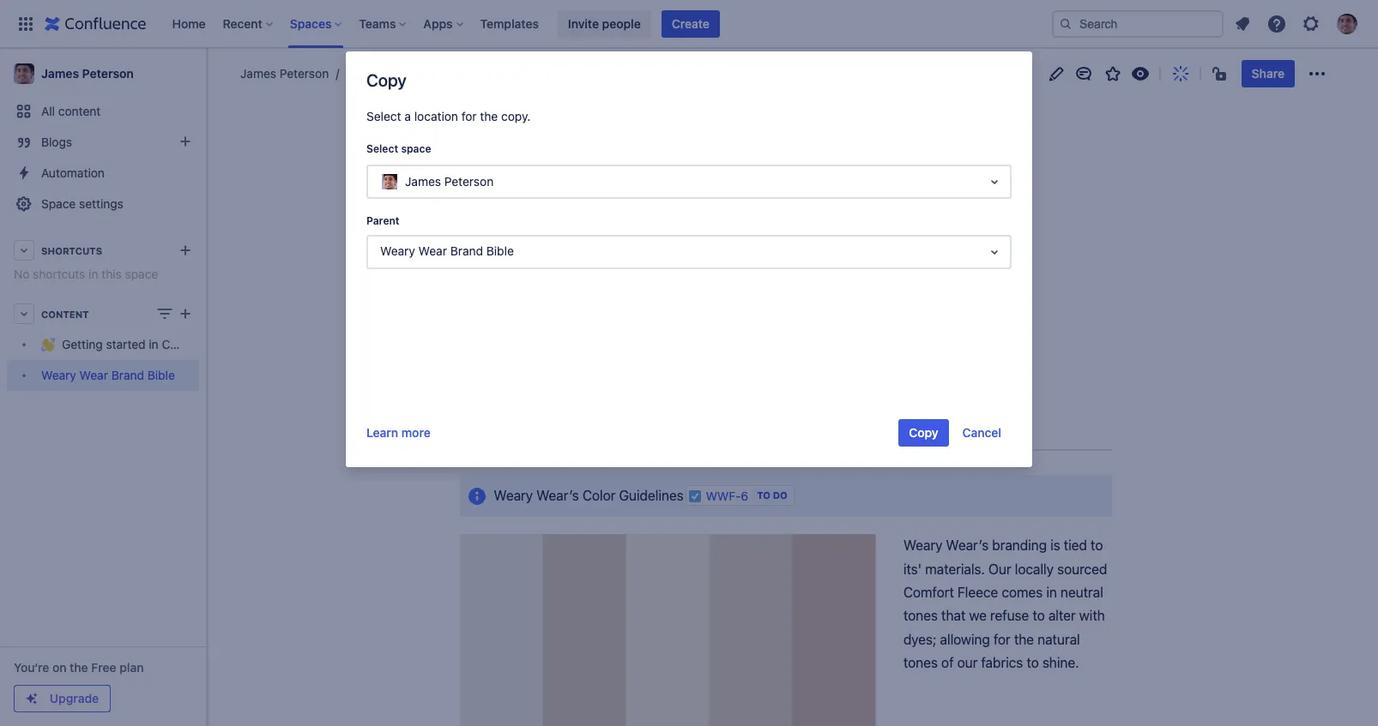 Task type: describe. For each thing, give the bounding box(es) containing it.
copy for copy button
[[909, 426, 938, 440]]

open image for select space
[[984, 172, 1005, 192]]

color
[[583, 488, 616, 503]]

templates
[[480, 16, 539, 30]]

home link
[[167, 10, 211, 37]]

james peterson inside space element
[[41, 66, 134, 81]]

this
[[101, 267, 122, 281]]

natural
[[1038, 632, 1080, 648]]

wear inside copy dialog
[[418, 243, 447, 258]]

6
[[741, 489, 748, 503]]

with
[[1079, 609, 1105, 624]]

that
[[941, 609, 966, 624]]

getting started in confluence
[[62, 338, 225, 352]]

invite people button
[[558, 10, 651, 37]]

wwf-6
[[706, 489, 748, 503]]

tree inside space element
[[7, 330, 225, 391]]

started
[[106, 338, 146, 352]]

for inside weary wear's branding is tied to its' materials. our locally sourced comfort fleece comes in neutral tones that we refuse to alter with dyes; allowing for the natural tones of our fabrics to shine.
[[994, 632, 1011, 648]]

neutral
[[1061, 585, 1103, 601]]

select for select a location for the copy.
[[366, 109, 401, 124]]

weary wear's color guidelines
[[494, 488, 684, 503]]

peterson inside copy dialog
[[444, 174, 494, 188]]

confluence
[[162, 338, 225, 352]]

create
[[672, 16, 710, 30]]

edit this page image
[[1046, 64, 1066, 84]]

1 vertical spatial space
[[125, 267, 158, 281]]

cancel button
[[952, 420, 1012, 447]]

all content link
[[7, 96, 199, 127]]

learn
[[366, 426, 398, 440]]

peterson inside space element
[[82, 66, 134, 81]]

wear's for color
[[537, 488, 579, 503]]

more
[[401, 426, 431, 440]]

wwf-
[[706, 489, 741, 503]]

shortcuts
[[41, 245, 102, 256]]

brand inside copy dialog
[[450, 243, 483, 258]]

home
[[172, 16, 206, 30]]

location
[[414, 109, 458, 124]]

free
[[91, 661, 116, 675]]

banner containing home
[[0, 0, 1378, 48]]

space element
[[0, 48, 225, 727]]

search image
[[1059, 17, 1073, 30]]

its'
[[904, 562, 922, 577]]

1
[[517, 67, 522, 82]]

settings
[[79, 197, 123, 211]]

shine.
[[1042, 656, 1079, 671]]

for inside copy dialog
[[461, 109, 477, 124]]

weary wear brand bible inside copy dialog
[[380, 243, 514, 258]]

james peterson inside copy dialog
[[405, 174, 494, 188]]

space
[[41, 197, 76, 211]]

space settings link
[[7, 189, 199, 220]]

invite
[[568, 16, 599, 30]]

you're on the free plan
[[14, 661, 144, 675]]

weary wear brand bible inside tree
[[41, 369, 175, 383]]

copy button
[[899, 420, 949, 447]]

premium image
[[25, 693, 39, 706]]

learn more link
[[366, 425, 431, 442]]

1 jira link
[[517, 67, 568, 82]]

blogs
[[41, 135, 72, 149]]

fabrics
[[981, 656, 1023, 671]]

1 vertical spatial weary wear brand bible link
[[7, 360, 199, 391]]

space inside copy dialog
[[401, 142, 431, 155]]

to
[[757, 490, 770, 501]]

star image
[[1102, 64, 1123, 84]]

apps
[[423, 16, 453, 30]]

materials.
[[925, 562, 985, 577]]

all content
[[41, 104, 101, 118]]

weary wear's branding is tied to its' materials. our locally sourced comfort fleece comes in neutral tones that we refuse to alter with dyes; allowing for the natural tones of our fabrics to shine.
[[904, 538, 1111, 671]]

apps button
[[418, 10, 470, 37]]

refuse
[[990, 609, 1029, 624]]

the inside space element
[[70, 661, 88, 675]]

automation link
[[7, 158, 199, 189]]

upgrade
[[50, 692, 99, 706]]

guidelines
[[619, 488, 684, 503]]

copy for copy dialog
[[366, 70, 406, 90]]

1 jira link link
[[489, 61, 577, 87]]

comfort
[[904, 585, 954, 601]]

bible inside copy dialog
[[486, 243, 514, 258]]

wwf-6 link
[[688, 489, 748, 503]]

bible inside tree
[[147, 369, 175, 383]]

getting started in confluence link
[[7, 330, 225, 360]]

shortcuts button
[[7, 235, 199, 266]]

a
[[405, 109, 411, 124]]

tied
[[1064, 538, 1087, 554]]

dyes;
[[904, 632, 937, 648]]

space settings
[[41, 197, 123, 211]]

do
[[773, 490, 787, 501]]



Task type: locate. For each thing, give the bounding box(es) containing it.
plan
[[120, 661, 144, 675]]

1 horizontal spatial james
[[240, 66, 276, 81]]

james inside space element
[[41, 66, 79, 81]]

james peterson down spaces
[[240, 66, 329, 81]]

0 horizontal spatial peterson
[[82, 66, 134, 81]]

the right on
[[70, 661, 88, 675]]

0 horizontal spatial weary wear brand bible link
[[7, 360, 199, 391]]

tones down dyes;
[[904, 656, 938, 671]]

1 vertical spatial the
[[1014, 632, 1034, 648]]

our
[[957, 656, 978, 671]]

james peterson up content
[[41, 66, 134, 81]]

0 horizontal spatial space
[[125, 267, 158, 281]]

create a page image
[[175, 304, 196, 324]]

people
[[602, 16, 641, 30]]

1 tones from the top
[[904, 609, 938, 624]]

select up select space text field
[[366, 142, 398, 155]]

1 vertical spatial tones
[[904, 656, 938, 671]]

weary inside tree
[[41, 369, 76, 383]]

for
[[461, 109, 477, 124], [994, 632, 1011, 648]]

global element
[[10, 0, 1052, 48]]

0 horizontal spatial james peterson
[[41, 66, 134, 81]]

upgrade button
[[15, 687, 110, 712]]

locally
[[1015, 562, 1054, 577]]

space
[[401, 142, 431, 155], [125, 267, 158, 281]]

wear's for branding
[[946, 538, 989, 554]]

copy up a
[[366, 70, 406, 90]]

getting
[[62, 338, 103, 352]]

spaces
[[290, 16, 332, 30]]

peterson down spaces
[[280, 66, 329, 81]]

open image
[[984, 172, 1005, 192], [984, 242, 1005, 263]]

Search field
[[1052, 10, 1224, 37]]

weary inside copy dialog
[[380, 243, 415, 258]]

0 horizontal spatial james peterson link
[[7, 57, 199, 91]]

the down refuse
[[1014, 632, 1034, 648]]

1 vertical spatial copy
[[909, 426, 938, 440]]

comes
[[1002, 585, 1043, 601]]

all
[[41, 104, 55, 118]]

0 vertical spatial tones
[[904, 609, 938, 624]]

no shortcuts in this space
[[14, 267, 158, 281]]

space right this
[[125, 267, 158, 281]]

automation
[[41, 166, 105, 180]]

content button
[[7, 299, 199, 330]]

1 horizontal spatial the
[[480, 109, 498, 124]]

copy.
[[501, 109, 531, 124]]

content
[[58, 104, 101, 118]]

on
[[52, 661, 67, 675]]

1 vertical spatial in
[[149, 338, 159, 352]]

1 open image from the top
[[984, 172, 1005, 192]]

2 vertical spatial to
[[1027, 656, 1039, 671]]

create link
[[661, 10, 720, 37]]

shortcuts
[[33, 267, 85, 281]]

1 vertical spatial open image
[[984, 242, 1005, 263]]

0 vertical spatial space
[[401, 142, 431, 155]]

the inside copy dialog
[[480, 109, 498, 124]]

tones
[[904, 609, 938, 624], [904, 656, 938, 671]]

1 horizontal spatial space
[[401, 142, 431, 155]]

1 horizontal spatial copy
[[909, 426, 938, 440]]

0 horizontal spatial the
[[70, 661, 88, 675]]

select for select space
[[366, 142, 398, 155]]

in inside weary wear's branding is tied to its' materials. our locally sourced comfort fleece comes in neutral tones that we refuse to alter with dyes; allowing for the natural tones of our fabrics to shine.
[[1046, 585, 1057, 601]]

1 horizontal spatial weary wear brand bible link
[[329, 65, 480, 82]]

james
[[41, 66, 79, 81], [240, 66, 276, 81], [405, 174, 441, 188]]

for right location
[[461, 109, 477, 124]]

0 horizontal spatial james
[[41, 66, 79, 81]]

weary wear brand bible
[[346, 66, 480, 81], [380, 243, 514, 258], [460, 267, 703, 295], [41, 369, 175, 383]]

allowing
[[940, 632, 990, 648]]

banner
[[0, 0, 1378, 48]]

templates link
[[475, 10, 544, 37]]

1 horizontal spatial james peterson
[[240, 66, 329, 81]]

0 vertical spatial for
[[461, 109, 477, 124]]

select a location for the copy.
[[366, 109, 531, 124]]

copy dialog
[[346, 51, 1032, 468]]

2 horizontal spatial james
[[405, 174, 441, 188]]

1 vertical spatial to
[[1033, 609, 1045, 624]]

peterson up "all content" link
[[82, 66, 134, 81]]

link
[[549, 67, 568, 82]]

Select space text field
[[379, 173, 383, 191]]

in for shortcuts
[[89, 267, 98, 281]]

in for started
[[149, 338, 159, 352]]

copy left cancel
[[909, 426, 938, 440]]

you're
[[14, 661, 49, 675]]

weary wear brand bible link up a
[[329, 65, 480, 82]]

wear inside tree
[[79, 369, 108, 383]]

2 horizontal spatial the
[[1014, 632, 1034, 648]]

open image for parent
[[984, 242, 1005, 263]]

content
[[41, 309, 89, 320]]

james peterson down select space
[[405, 174, 494, 188]]

in right started
[[149, 338, 159, 352]]

0 vertical spatial in
[[89, 267, 98, 281]]

jira
[[525, 67, 546, 82]]

copy
[[366, 70, 406, 90], [909, 426, 938, 440]]

james peterson link down spaces
[[240, 65, 329, 82]]

0 vertical spatial the
[[480, 109, 498, 124]]

no
[[14, 267, 29, 281]]

tree
[[7, 330, 225, 391]]

weary inside weary wear's branding is tied to its' materials. our locally sourced comfort fleece comes in neutral tones that we refuse to alter with dyes; allowing for the natural tones of our fabrics to shine.
[[904, 538, 943, 554]]

blogs link
[[7, 127, 199, 158]]

we
[[969, 609, 987, 624]]

to do
[[757, 490, 787, 501]]

1 vertical spatial for
[[994, 632, 1011, 648]]

cancel
[[962, 426, 1001, 440]]

1 vertical spatial wear's
[[946, 538, 989, 554]]

0 horizontal spatial for
[[461, 109, 477, 124]]

for up fabrics
[[994, 632, 1011, 648]]

1 horizontal spatial wear's
[[946, 538, 989, 554]]

0 horizontal spatial copy
[[366, 70, 406, 90]]

0 vertical spatial open image
[[984, 172, 1005, 192]]

wear's up materials.
[[946, 538, 989, 554]]

brand inside tree
[[111, 369, 144, 383]]

to left alter
[[1033, 609, 1045, 624]]

to
[[1091, 538, 1103, 554], [1033, 609, 1045, 624], [1027, 656, 1039, 671]]

2 horizontal spatial in
[[1046, 585, 1057, 601]]

1 vertical spatial select
[[366, 142, 398, 155]]

2 open image from the top
[[984, 242, 1005, 263]]

1 horizontal spatial in
[[149, 338, 159, 352]]

2 horizontal spatial peterson
[[444, 174, 494, 188]]

to left shine.
[[1027, 656, 1039, 671]]

1 select from the top
[[366, 109, 401, 124]]

2 horizontal spatial james peterson
[[405, 174, 494, 188]]

is
[[1050, 538, 1060, 554]]

of
[[941, 656, 954, 671]]

create a blog image
[[175, 131, 196, 152]]

james peterson link
[[7, 57, 199, 91], [240, 65, 329, 82]]

parent
[[366, 215, 400, 227]]

0 vertical spatial wear's
[[537, 488, 579, 503]]

select left a
[[366, 109, 401, 124]]

0 vertical spatial weary wear brand bible link
[[329, 65, 480, 82]]

2 vertical spatial the
[[70, 661, 88, 675]]

2 vertical spatial in
[[1046, 585, 1057, 601]]

tones up dyes;
[[904, 609, 938, 624]]

settings icon image
[[1301, 13, 1322, 34]]

branding
[[992, 538, 1047, 554]]

in up alter
[[1046, 585, 1057, 601]]

weary
[[346, 66, 381, 81], [380, 243, 415, 258], [460, 267, 525, 295], [41, 369, 76, 383], [494, 488, 533, 503], [904, 538, 943, 554]]

0 vertical spatial select
[[366, 109, 401, 124]]

peterson
[[82, 66, 134, 81], [280, 66, 329, 81], [444, 174, 494, 188]]

2 tones from the top
[[904, 656, 938, 671]]

in left this
[[89, 267, 98, 281]]

in
[[89, 267, 98, 281], [149, 338, 159, 352], [1046, 585, 1057, 601]]

alter
[[1049, 609, 1076, 624]]

space down a
[[401, 142, 431, 155]]

wear's inside weary wear's branding is tied to its' materials. our locally sourced comfort fleece comes in neutral tones that we refuse to alter with dyes; allowing for the natural tones of our fabrics to shine.
[[946, 538, 989, 554]]

fleece
[[958, 585, 998, 601]]

2 select from the top
[[366, 142, 398, 155]]

0 horizontal spatial in
[[89, 267, 98, 281]]

0 horizontal spatial wear's
[[537, 488, 579, 503]]

select space
[[366, 142, 431, 155]]

brand
[[416, 66, 449, 81], [450, 243, 483, 258], [588, 267, 648, 295], [111, 369, 144, 383]]

1 horizontal spatial peterson
[[280, 66, 329, 81]]

tree containing getting started in confluence
[[7, 330, 225, 391]]

learn more
[[366, 426, 431, 440]]

invite people
[[568, 16, 641, 30]]

1 horizontal spatial for
[[994, 632, 1011, 648]]

0 vertical spatial copy
[[366, 70, 406, 90]]

the left copy.
[[480, 109, 498, 124]]

wear
[[384, 66, 413, 81], [418, 243, 447, 258], [530, 267, 583, 295], [79, 369, 108, 383]]

our
[[989, 562, 1011, 577]]

copy inside button
[[909, 426, 938, 440]]

peterson down select a location for the copy.
[[444, 174, 494, 188]]

sourced
[[1057, 562, 1107, 577]]

spaces button
[[285, 10, 349, 37]]

james inside copy dialog
[[405, 174, 441, 188]]

weary wear brand bible link down the getting
[[7, 360, 199, 391]]

to right tied
[[1091, 538, 1103, 554]]

1 horizontal spatial james peterson link
[[240, 65, 329, 82]]

the inside weary wear's branding is tied to its' materials. our locally sourced comfort fleece comes in neutral tones that we refuse to alter with dyes; allowing for the natural tones of our fabrics to shine.
[[1014, 632, 1034, 648]]

james peterson link up "all content" link
[[7, 57, 199, 91]]

wear's left color
[[537, 488, 579, 503]]

select
[[366, 109, 401, 124], [366, 142, 398, 155]]

0 vertical spatial to
[[1091, 538, 1103, 554]]

james peterson
[[41, 66, 134, 81], [240, 66, 329, 81], [405, 174, 494, 188]]

confluence image
[[45, 13, 146, 34], [45, 13, 146, 34]]

panel info image
[[466, 487, 487, 508]]



Task type: vqa. For each thing, say whether or not it's contained in the screenshot.
the right "odio."
no



